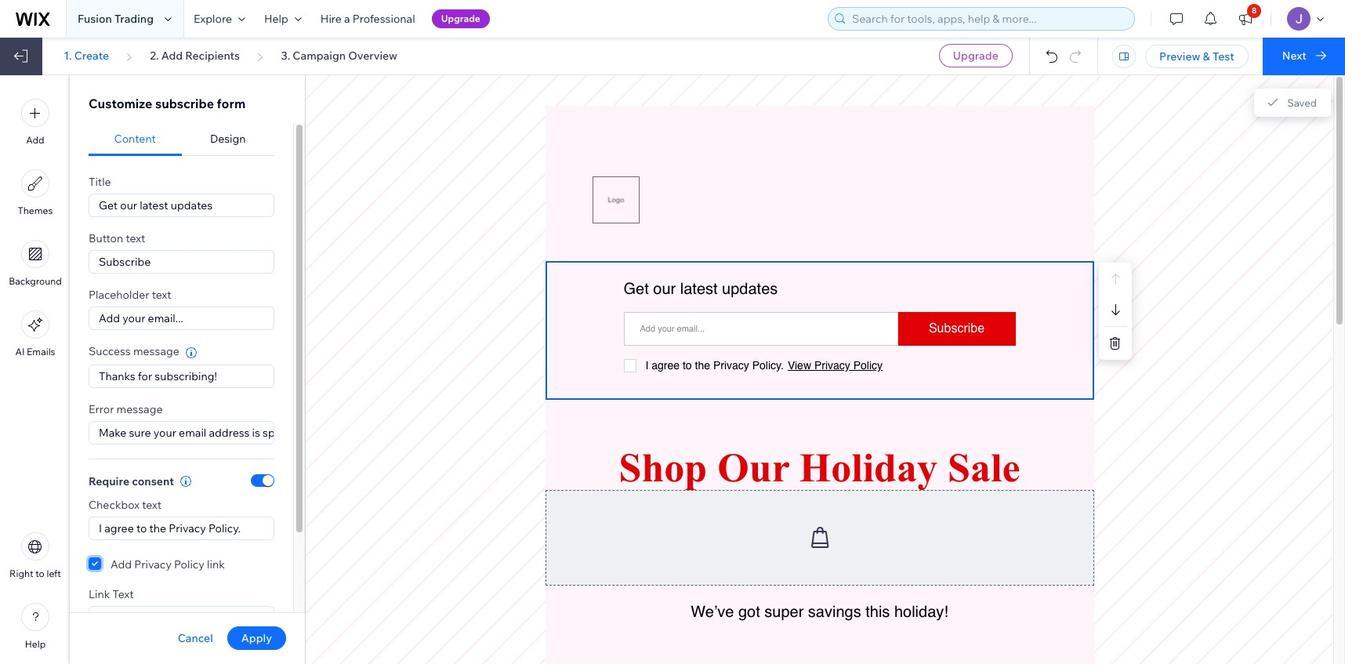 Task type: vqa. For each thing, say whether or not it's contained in the screenshot.
Get our latest updates to the right
yes



Task type: describe. For each thing, give the bounding box(es) containing it.
themes
[[18, 205, 53, 216]]

right to left
[[9, 568, 61, 580]]

error message
[[89, 402, 163, 416]]

view privacy policy link
[[788, 359, 883, 372]]

make sure your email address is spelled correctly and it's in the right format. (e.g., example@email.com)
[[99, 425, 624, 440]]

add privacy policy link
[[111, 558, 225, 572]]

1 vertical spatial updates
[[722, 280, 778, 298]]

to inside button
[[35, 568, 45, 580]]

sure
[[129, 425, 151, 440]]

success
[[89, 344, 131, 358]]

we've got super savings this holiday!
[[691, 603, 949, 621]]

message for error message
[[116, 402, 163, 416]]

3.
[[281, 49, 290, 63]]

thanks
[[99, 369, 135, 383]]

right
[[9, 568, 33, 580]]

design button
[[182, 122, 274, 156]]

subscribing!
[[155, 369, 217, 383]]

subscribe
[[155, 96, 214, 111]]

checkbox text
[[89, 498, 162, 512]]

sale
[[948, 445, 1021, 490]]

our inside get our latest updates text field
[[120, 198, 137, 213]]

your for "add your email..." "link"
[[658, 323, 675, 334]]

the inside text field
[[401, 425, 418, 440]]

privacy inside checkbox
[[134, 558, 172, 572]]

Make sure your email address is spelled correctly and it's in the right format. (e.g., example@email.com) text field
[[89, 421, 624, 444]]

a
[[344, 12, 350, 26]]

0 horizontal spatial upgrade
[[441, 13, 481, 24]]

make
[[99, 425, 127, 440]]

saved
[[1288, 96, 1318, 109]]

explore
[[194, 12, 232, 26]]

content
[[114, 132, 156, 146]]

placeholder text
[[89, 288, 171, 302]]

get our latest updates inside get our latest updates text field
[[99, 198, 213, 213]]

add inside checkbox
[[111, 558, 132, 572]]

i agree to the privacy policy. view privacy policy
[[646, 359, 883, 372]]

hire a professional
[[321, 12, 415, 26]]

add your email... for "add your email..." "link"
[[640, 323, 705, 334]]

campaign
[[293, 49, 346, 63]]

add right 2.
[[161, 49, 183, 63]]

background
[[9, 275, 62, 287]]

customize subscribe form
[[89, 96, 246, 111]]

I agree to the Privacy Policy. text field
[[89, 517, 274, 540]]

holiday
[[800, 445, 938, 490]]

themes button
[[18, 169, 53, 216]]

0 vertical spatial upgrade button
[[432, 9, 490, 28]]

i for i agree to the privacy policy.
[[99, 522, 102, 536]]

add inside button
[[26, 134, 44, 146]]

policy for view privacy policy
[[166, 611, 197, 625]]

super
[[765, 603, 804, 621]]

professional
[[353, 12, 415, 26]]

tab list containing content
[[89, 122, 274, 156]]

0 vertical spatial policy
[[854, 359, 883, 372]]

error
[[89, 402, 114, 416]]

text for checkbox text
[[142, 498, 162, 512]]

apply button
[[227, 627, 286, 650]]

1 horizontal spatial upgrade
[[954, 49, 999, 63]]

button
[[89, 231, 123, 245]]

button text
[[89, 231, 145, 245]]

overview
[[348, 49, 398, 63]]

3. campaign overview link
[[281, 49, 398, 63]]

ai
[[15, 346, 25, 358]]

consent
[[132, 474, 174, 489]]

checkbox
[[89, 498, 140, 512]]

1 vertical spatial help
[[25, 638, 46, 650]]

hire
[[321, 12, 342, 26]]

2.
[[150, 49, 159, 63]]

this
[[866, 603, 890, 621]]

ai emails
[[15, 346, 55, 358]]

in
[[389, 425, 398, 440]]

i for i agree to the privacy policy. view privacy policy
[[646, 359, 649, 372]]

cancel button
[[178, 631, 213, 645]]

recipients
[[185, 49, 240, 63]]

got
[[739, 603, 760, 621]]

1. create
[[64, 49, 109, 63]]

Subscribe text field
[[89, 250, 274, 274]]

1 horizontal spatial get
[[624, 280, 649, 298]]

privacy inside text box
[[169, 522, 206, 536]]

placeholder
[[89, 288, 149, 302]]

it's
[[372, 425, 387, 440]]

format.
[[447, 425, 484, 440]]

policy for add privacy policy link
[[174, 558, 205, 572]]

preview
[[1160, 49, 1201, 64]]

1 horizontal spatial subscribe
[[929, 321, 985, 336]]

the for i agree to the privacy policy.
[[149, 522, 166, 536]]

design
[[210, 132, 246, 146]]

privacy inside text field
[[126, 611, 164, 625]]

require consent
[[89, 474, 174, 489]]

preview & test button
[[1146, 45, 1249, 68]]

Thanks for subscribing! text field
[[89, 364, 274, 388]]

content button
[[89, 122, 182, 156]]

2. add recipients
[[150, 49, 240, 63]]

we've
[[691, 603, 734, 621]]

updates inside text field
[[171, 198, 213, 213]]

shop our holiday sale
[[619, 445, 1021, 490]]

the for i agree to the privacy policy. view privacy policy
[[695, 359, 711, 372]]

correctly
[[303, 425, 348, 440]]

1 horizontal spatial upgrade button
[[939, 44, 1013, 67]]

address
[[209, 425, 250, 440]]

fusion
[[78, 12, 112, 26]]

1.
[[64, 49, 72, 63]]

spelled
[[263, 425, 300, 440]]

latest inside text field
[[140, 198, 168, 213]]

require
[[89, 474, 129, 489]]

link text
[[89, 587, 134, 602]]



Task type: locate. For each thing, give the bounding box(es) containing it.
updates
[[171, 198, 213, 213], [722, 280, 778, 298]]

upgrade
[[441, 13, 481, 24], [954, 49, 999, 63]]

0 horizontal spatial your
[[123, 311, 145, 325]]

0 vertical spatial policy.
[[753, 359, 784, 372]]

add down placeholder
[[99, 311, 120, 325]]

ai emails button
[[15, 311, 55, 358]]

2 vertical spatial policy
[[166, 611, 197, 625]]

2 horizontal spatial to
[[683, 359, 692, 372]]

text for placeholder text
[[152, 288, 171, 302]]

add button
[[21, 99, 49, 146]]

1 vertical spatial latest
[[681, 280, 718, 298]]

your inside make sure your email address is spelled correctly and it's in the right format. (e.g., example@email.com) text field
[[154, 425, 176, 440]]

left
[[47, 568, 61, 580]]

0 horizontal spatial add your email...
[[99, 311, 183, 325]]

add your email... down placeholder text
[[99, 311, 183, 325]]

1 horizontal spatial policy.
[[753, 359, 784, 372]]

agree down "checkbox"
[[104, 522, 134, 536]]

add your email... inside text field
[[99, 311, 183, 325]]

add up text
[[111, 558, 132, 572]]

email... for "add your email..." "link"
[[677, 323, 705, 334]]

policy
[[854, 359, 883, 372], [174, 558, 205, 572], [166, 611, 197, 625]]

0 horizontal spatial help button
[[21, 603, 49, 650]]

next button
[[1263, 38, 1346, 75]]

agree for i agree to the privacy policy. view privacy policy
[[652, 359, 680, 372]]

1 vertical spatial policy.
[[209, 522, 241, 536]]

0 vertical spatial i
[[646, 359, 649, 372]]

1 vertical spatial our
[[653, 280, 676, 298]]

1 horizontal spatial get our latest updates
[[624, 280, 778, 298]]

(e.g.,
[[486, 425, 511, 440]]

create
[[74, 49, 109, 63]]

0 horizontal spatial get our latest updates
[[99, 198, 213, 213]]

email
[[179, 425, 206, 440]]

email... down placeholder text
[[148, 311, 183, 325]]

1 horizontal spatial help
[[264, 12, 288, 26]]

to down "add your email..." "link"
[[683, 359, 692, 372]]

0 horizontal spatial i
[[99, 522, 102, 536]]

to
[[683, 359, 692, 372], [136, 522, 147, 536], [35, 568, 45, 580]]

get our latest updates up button text
[[99, 198, 213, 213]]

get our latest updates
[[99, 198, 213, 213], [624, 280, 778, 298]]

Add your email... text field
[[89, 307, 274, 330]]

your
[[123, 311, 145, 325], [658, 323, 675, 334], [154, 425, 176, 440]]

policy. up link
[[209, 522, 241, 536]]

message for success message
[[133, 344, 179, 358]]

i down "checkbox"
[[99, 522, 102, 536]]

0 vertical spatial help
[[264, 12, 288, 26]]

2 vertical spatial the
[[149, 522, 166, 536]]

1 horizontal spatial latest
[[681, 280, 718, 298]]

policy inside checkbox
[[174, 558, 205, 572]]

the up add privacy policy link checkbox at bottom left
[[149, 522, 166, 536]]

0 horizontal spatial policy.
[[209, 522, 241, 536]]

holiday!
[[895, 603, 949, 621]]

0 vertical spatial message
[[133, 344, 179, 358]]

2 vertical spatial text
[[142, 498, 162, 512]]

1 vertical spatial subscribe
[[929, 321, 985, 336]]

8 button
[[1229, 0, 1263, 38]]

0 vertical spatial get
[[99, 198, 118, 213]]

Add Privacy Policy link checkbox
[[89, 554, 225, 573]]

text
[[126, 231, 145, 245], [152, 288, 171, 302], [142, 498, 162, 512]]

text up add your email... text field
[[152, 288, 171, 302]]

View Privacy Policy text field
[[89, 606, 274, 630]]

0 horizontal spatial help
[[25, 638, 46, 650]]

Get our latest updates text field
[[89, 194, 274, 217]]

0 horizontal spatial updates
[[171, 198, 213, 213]]

i
[[646, 359, 649, 372], [99, 522, 102, 536]]

1 horizontal spatial add your email...
[[640, 323, 705, 334]]

add up i agree to the privacy policy. link
[[640, 323, 656, 334]]

0 vertical spatial our
[[120, 198, 137, 213]]

0 horizontal spatial view
[[99, 611, 124, 625]]

1 vertical spatial upgrade
[[954, 49, 999, 63]]

agree
[[652, 359, 680, 372], [104, 522, 134, 536]]

cancel
[[178, 631, 213, 645]]

0 vertical spatial updates
[[171, 198, 213, 213]]

your down placeholder text
[[123, 311, 145, 325]]

0 vertical spatial agree
[[652, 359, 680, 372]]

upgrade button down search for tools, apps, help & more... 'field'
[[939, 44, 1013, 67]]

2 horizontal spatial the
[[695, 359, 711, 372]]

email... up i agree to the privacy policy. link
[[677, 323, 705, 334]]

emails
[[27, 346, 55, 358]]

for
[[138, 369, 152, 383]]

your inside add your email... text field
[[123, 311, 145, 325]]

our up button text
[[120, 198, 137, 213]]

email... inside text field
[[148, 311, 183, 325]]

policy. for i agree to the privacy policy.
[[209, 522, 241, 536]]

1. create link
[[64, 49, 109, 63]]

1 vertical spatial help button
[[21, 603, 49, 650]]

to for i agree to the privacy policy. view privacy policy
[[683, 359, 692, 372]]

title
[[89, 175, 111, 189]]

success message
[[89, 344, 179, 358]]

text right button
[[126, 231, 145, 245]]

message
[[133, 344, 179, 358], [116, 402, 163, 416]]

hire a professional link
[[311, 0, 425, 38]]

1 vertical spatial view
[[99, 611, 124, 625]]

agree inside i agree to the privacy policy. text box
[[104, 522, 134, 536]]

0 vertical spatial the
[[695, 359, 711, 372]]

preview & test
[[1160, 49, 1235, 64]]

3. campaign overview
[[281, 49, 398, 63]]

policy inside text field
[[166, 611, 197, 625]]

upgrade down search for tools, apps, help & more... 'field'
[[954, 49, 999, 63]]

&
[[1204, 49, 1211, 64]]

email...
[[148, 311, 183, 325], [677, 323, 705, 334]]

1 horizontal spatial your
[[154, 425, 176, 440]]

0 horizontal spatial the
[[149, 522, 166, 536]]

help button up the '3.'
[[255, 0, 311, 38]]

0 horizontal spatial our
[[120, 198, 137, 213]]

0 horizontal spatial latest
[[140, 198, 168, 213]]

0 vertical spatial to
[[683, 359, 692, 372]]

link
[[89, 587, 110, 602]]

2. add recipients link
[[150, 49, 240, 63]]

1 vertical spatial i
[[99, 522, 102, 536]]

0 horizontal spatial to
[[35, 568, 45, 580]]

1 vertical spatial upgrade button
[[939, 44, 1013, 67]]

policy. left view privacy policy link
[[753, 359, 784, 372]]

our up "add your email..." "link"
[[653, 280, 676, 298]]

get down title in the top left of the page
[[99, 198, 118, 213]]

add
[[161, 49, 183, 63], [26, 134, 44, 146], [99, 311, 120, 325], [640, 323, 656, 334], [111, 558, 132, 572]]

example@email.com)
[[513, 425, 624, 440]]

get inside text field
[[99, 198, 118, 213]]

latest up "add your email..." "link"
[[681, 280, 718, 298]]

help up the '3.'
[[264, 12, 288, 26]]

2 vertical spatial to
[[35, 568, 45, 580]]

get up "add your email..." "link"
[[624, 280, 649, 298]]

view
[[788, 359, 812, 372], [99, 611, 124, 625]]

help button
[[255, 0, 311, 38], [21, 603, 49, 650]]

1 horizontal spatial view
[[788, 359, 812, 372]]

your right sure
[[154, 425, 176, 440]]

subscribe inside "text box"
[[99, 255, 151, 269]]

text down consent
[[142, 498, 162, 512]]

1 vertical spatial get
[[624, 280, 649, 298]]

updates up i agree to the privacy policy. view privacy policy
[[722, 280, 778, 298]]

1 horizontal spatial email...
[[677, 323, 705, 334]]

text
[[112, 587, 134, 602]]

view inside "view privacy policy" text field
[[99, 611, 124, 625]]

policy.
[[753, 359, 784, 372], [209, 522, 241, 536]]

latest
[[140, 198, 168, 213], [681, 280, 718, 298]]

is
[[252, 425, 260, 440]]

our
[[120, 198, 137, 213], [653, 280, 676, 298]]

0 vertical spatial upgrade
[[441, 13, 481, 24]]

0 vertical spatial latest
[[140, 198, 168, 213]]

0 horizontal spatial get
[[99, 198, 118, 213]]

1 vertical spatial text
[[152, 288, 171, 302]]

to inside text box
[[136, 522, 147, 536]]

1 horizontal spatial agree
[[652, 359, 680, 372]]

fusion trading
[[78, 12, 154, 26]]

email... for add your email... text field
[[148, 311, 183, 325]]

updates up subscribe "text box"
[[171, 198, 213, 213]]

to left left
[[35, 568, 45, 580]]

1 vertical spatial the
[[401, 425, 418, 440]]

2 horizontal spatial your
[[658, 323, 675, 334]]

1 vertical spatial to
[[136, 522, 147, 536]]

get our latest updates up "add your email..." "link"
[[624, 280, 778, 298]]

shop
[[619, 445, 708, 490]]

policy. inside i agree to the privacy policy. text box
[[209, 522, 241, 536]]

tab list
[[89, 122, 274, 156]]

add your email... for add your email... text field
[[99, 311, 183, 325]]

0 horizontal spatial upgrade button
[[432, 9, 490, 28]]

upgrade right 'professional'
[[441, 13, 481, 24]]

the inside text box
[[149, 522, 166, 536]]

message up thanks for subscribing!
[[133, 344, 179, 358]]

0 vertical spatial text
[[126, 231, 145, 245]]

help button down right to left
[[21, 603, 49, 650]]

1 vertical spatial agree
[[104, 522, 134, 536]]

1 vertical spatial message
[[116, 402, 163, 416]]

upgrade button right 'professional'
[[432, 9, 490, 28]]

1 horizontal spatial our
[[653, 280, 676, 298]]

form
[[217, 96, 246, 111]]

privacy
[[714, 359, 750, 372], [815, 359, 851, 372], [169, 522, 206, 536], [134, 558, 172, 572], [126, 611, 164, 625]]

0 vertical spatial subscribe
[[99, 255, 151, 269]]

help
[[264, 12, 288, 26], [25, 638, 46, 650]]

i agree to the privacy policy.
[[99, 522, 241, 536]]

0 horizontal spatial subscribe
[[99, 255, 151, 269]]

agree down "add your email..." "link"
[[652, 359, 680, 372]]

and
[[350, 425, 370, 440]]

1 horizontal spatial help button
[[255, 0, 311, 38]]

0 horizontal spatial email...
[[148, 311, 183, 325]]

message up sure
[[116, 402, 163, 416]]

add your email... link
[[640, 323, 705, 334]]

Search for tools, apps, help & more... field
[[848, 8, 1130, 30]]

i inside text box
[[99, 522, 102, 536]]

to for i agree to the privacy policy.
[[136, 522, 147, 536]]

i agree to the privacy policy. link
[[646, 359, 784, 372]]

customize
[[89, 96, 152, 111]]

latest up button text
[[140, 198, 168, 213]]

1 horizontal spatial the
[[401, 425, 418, 440]]

add up themes button
[[26, 134, 44, 146]]

the down "add your email..." "link"
[[695, 359, 711, 372]]

your up i agree to the privacy policy. link
[[658, 323, 675, 334]]

1 horizontal spatial to
[[136, 522, 147, 536]]

0 vertical spatial help button
[[255, 0, 311, 38]]

1 vertical spatial get our latest updates
[[624, 280, 778, 298]]

our
[[718, 445, 790, 490]]

thanks for subscribing!
[[99, 369, 217, 383]]

0 vertical spatial view
[[788, 359, 812, 372]]

1 vertical spatial policy
[[174, 558, 205, 572]]

8
[[1252, 5, 1257, 16]]

the right in
[[401, 425, 418, 440]]

trading
[[114, 12, 154, 26]]

0 horizontal spatial agree
[[104, 522, 134, 536]]

add your email... up i agree to the privacy policy. link
[[640, 323, 705, 334]]

right to left button
[[9, 532, 61, 580]]

1 horizontal spatial i
[[646, 359, 649, 372]]

right
[[420, 425, 444, 440]]

i down "add your email..." "link"
[[646, 359, 649, 372]]

agree for i agree to the privacy policy.
[[104, 522, 134, 536]]

help down right to left
[[25, 638, 46, 650]]

policy. for i agree to the privacy policy. view privacy policy
[[753, 359, 784, 372]]

1 horizontal spatial updates
[[722, 280, 778, 298]]

text for button text
[[126, 231, 145, 245]]

add inside text field
[[99, 311, 120, 325]]

0 vertical spatial get our latest updates
[[99, 198, 213, 213]]

savings
[[808, 603, 862, 621]]

to down checkbox text
[[136, 522, 147, 536]]

your for add your email... text field
[[123, 311, 145, 325]]

add your email...
[[99, 311, 183, 325], [640, 323, 705, 334]]

apply
[[241, 631, 272, 645]]



